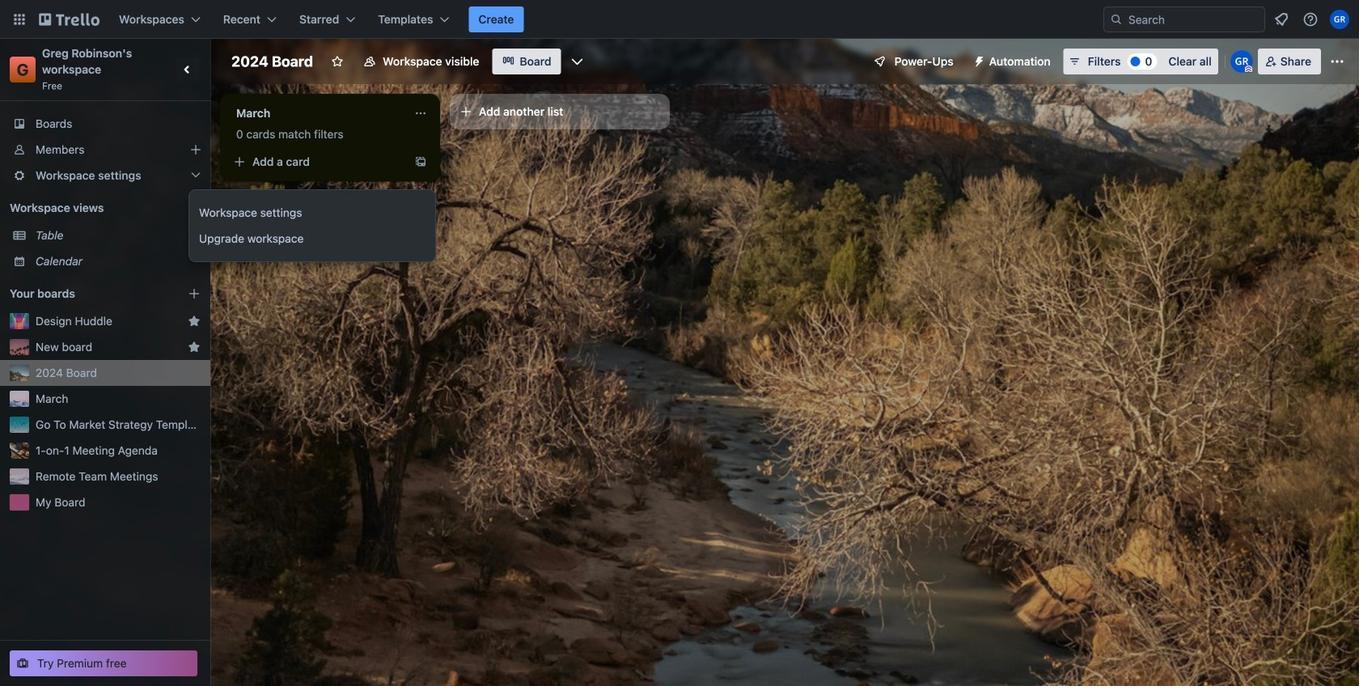 Task type: vqa. For each thing, say whether or not it's contained in the screenshot.
sm icon at the right top of page
yes



Task type: locate. For each thing, give the bounding box(es) containing it.
starred icon image
[[188, 315, 201, 328], [188, 341, 201, 354]]

greg robinson (gregrobinson96) image down search field at the top right of page
[[1231, 50, 1254, 73]]

None text field
[[227, 100, 408, 126]]

0 vertical spatial starred icon image
[[188, 315, 201, 328]]

2 starred icon image from the top
[[188, 341, 201, 354]]

greg robinson (gregrobinson96) image right open information menu icon
[[1331, 10, 1350, 29]]

greg robinson (gregrobinson96) image
[[1331, 10, 1350, 29], [1231, 50, 1254, 73]]

1 vertical spatial greg robinson (gregrobinson96) image
[[1231, 50, 1254, 73]]

1 vertical spatial starred icon image
[[188, 341, 201, 354]]

customize views image
[[569, 53, 586, 70]]

primary element
[[0, 0, 1360, 39]]

0 horizontal spatial greg robinson (gregrobinson96) image
[[1231, 50, 1254, 73]]

open information menu image
[[1303, 11, 1319, 28]]

sm image
[[967, 49, 990, 71]]

your boards with 8 items element
[[10, 284, 164, 304]]

1 starred icon image from the top
[[188, 315, 201, 328]]

add board image
[[188, 287, 201, 300]]

Search field
[[1124, 8, 1265, 31]]

1 horizontal spatial greg robinson (gregrobinson96) image
[[1331, 10, 1350, 29]]

create from template… image
[[414, 155, 427, 168]]



Task type: describe. For each thing, give the bounding box(es) containing it.
0 vertical spatial greg robinson (gregrobinson96) image
[[1331, 10, 1350, 29]]

search image
[[1111, 13, 1124, 26]]

this member is an admin of this board. image
[[1246, 66, 1253, 73]]

Board name text field
[[223, 49, 321, 74]]

show menu image
[[1330, 53, 1346, 70]]

workspace navigation collapse icon image
[[176, 58, 199, 81]]

back to home image
[[39, 6, 100, 32]]

star or unstar board image
[[331, 55, 344, 68]]

0 notifications image
[[1272, 10, 1292, 29]]



